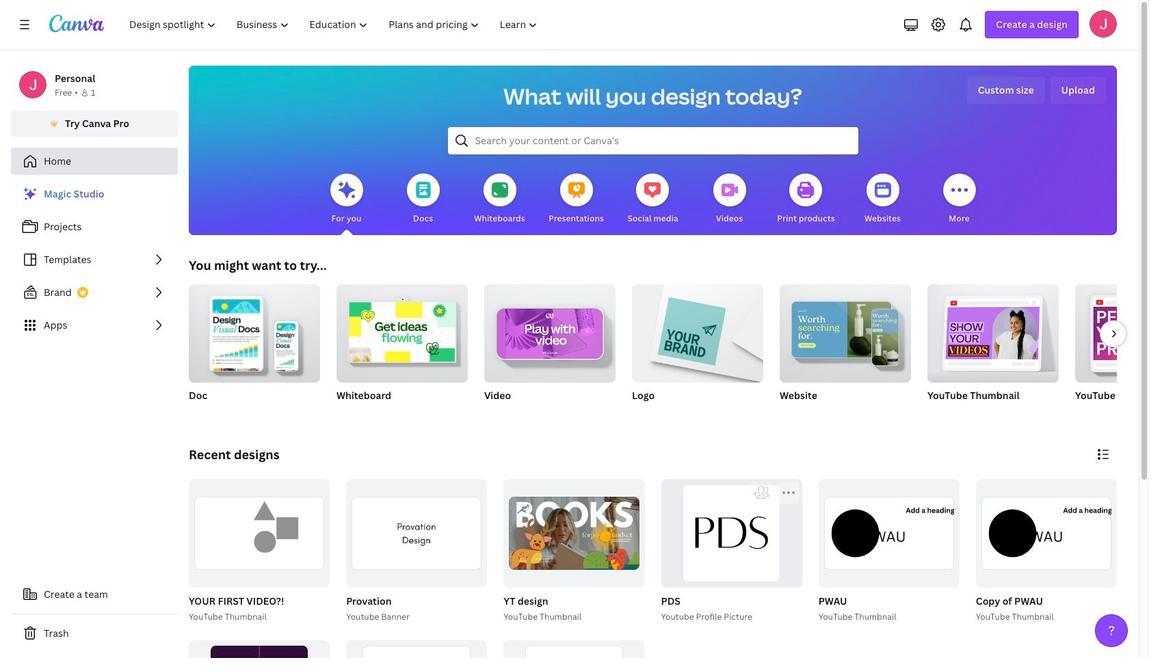 Task type: describe. For each thing, give the bounding box(es) containing it.
top level navigation element
[[120, 11, 550, 38]]

Search search field
[[475, 128, 831, 154]]



Task type: locate. For each thing, give the bounding box(es) containing it.
group
[[189, 279, 320, 420], [189, 279, 320, 383], [337, 279, 468, 420], [337, 279, 468, 383], [780, 279, 911, 420], [780, 279, 911, 383], [928, 279, 1059, 420], [928, 279, 1059, 383], [484, 285, 616, 420], [484, 285, 616, 383], [632, 285, 763, 420], [1075, 285, 1149, 420], [1075, 285, 1149, 383], [186, 480, 330, 624], [189, 480, 330, 588], [343, 480, 487, 624], [346, 480, 487, 588], [501, 480, 645, 624], [658, 480, 802, 624], [661, 480, 802, 588], [816, 480, 960, 624], [819, 480, 960, 588], [973, 480, 1117, 624], [976, 480, 1117, 588], [189, 641, 330, 659], [346, 641, 487, 659], [504, 641, 645, 659]]

None search field
[[448, 127, 858, 155]]

list
[[11, 181, 178, 339]]

james peterson image
[[1090, 10, 1117, 38]]



Task type: vqa. For each thing, say whether or not it's contained in the screenshot.
LIST
yes



